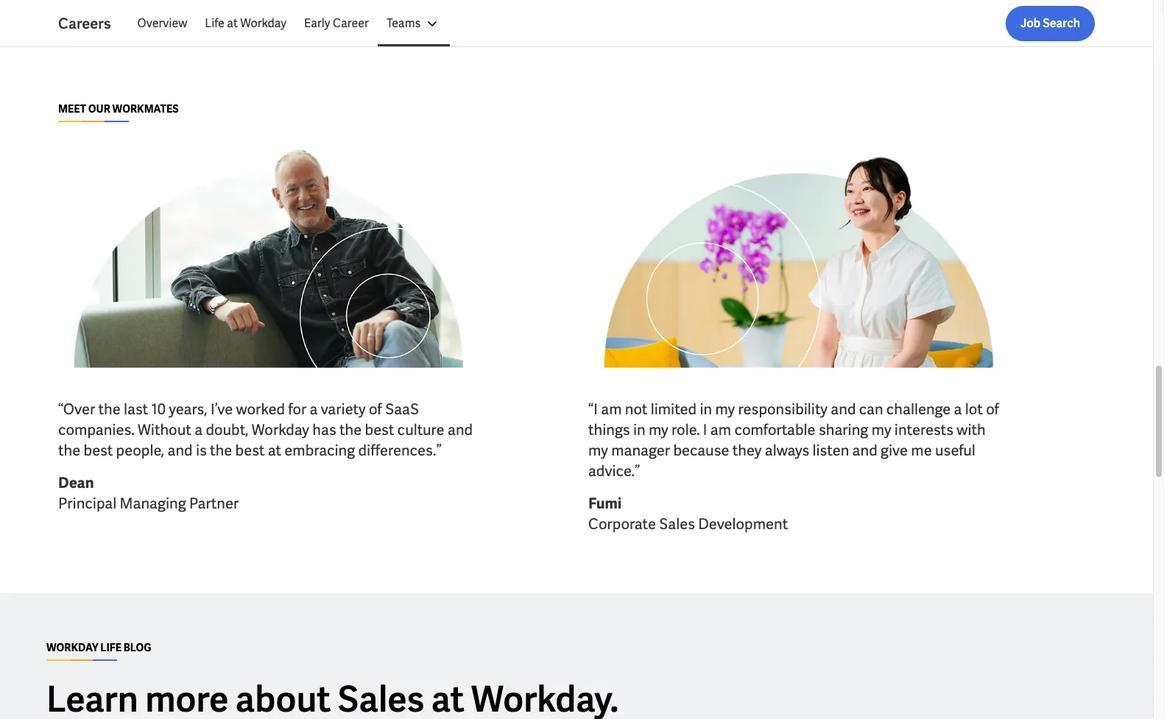 Task type: locate. For each thing, give the bounding box(es) containing it.
1 horizontal spatial life
[[205, 15, 224, 31]]

has
[[312, 420, 336, 439]]

am right ""i"
[[601, 400, 622, 419]]

early career link
[[295, 6, 378, 41]]

1 horizontal spatial a
[[310, 400, 318, 419]]

workday
[[101, 2, 148, 18], [240, 15, 286, 31], [252, 420, 309, 439], [46, 641, 98, 654]]

me
[[911, 441, 932, 460]]

am
[[601, 400, 622, 419], [710, 420, 731, 439]]

0 horizontal spatial am
[[601, 400, 622, 419]]

manager
[[611, 441, 670, 460]]

1 horizontal spatial of
[[986, 400, 999, 419]]

menu
[[129, 6, 450, 41]]

1 vertical spatial life
[[100, 641, 121, 654]]

because
[[673, 441, 729, 460]]

list containing overview
[[129, 6, 1095, 41]]

in up i
[[700, 400, 712, 419]]

and up sharing at right
[[831, 400, 856, 419]]

of right lot
[[986, 400, 999, 419]]

best down companies.
[[84, 441, 113, 460]]

0 vertical spatial am
[[601, 400, 622, 419]]

dean principal managing partner
[[58, 473, 239, 513]]

my down limited
[[649, 420, 668, 439]]

am right i
[[710, 420, 731, 439]]

worked
[[236, 400, 285, 419]]

sales
[[659, 515, 695, 534]]

"i am not limited in my responsibility and can challenge a lot of things in my role. i am comfortable sharing my interests with my manager because they always listen and give me useful advice."
[[588, 400, 999, 481]]

0 horizontal spatial of
[[369, 400, 382, 419]]

0 vertical spatial in
[[700, 400, 712, 419]]

life
[[205, 15, 224, 31], [100, 641, 121, 654]]

1 horizontal spatial at
[[268, 441, 281, 460]]

2 horizontal spatial best
[[365, 420, 394, 439]]

fumi corporate sales development
[[588, 494, 788, 534]]

and right culture
[[448, 420, 473, 439]]

with
[[957, 420, 986, 439]]

0 horizontal spatial life
[[100, 641, 121, 654]]

the up companies.
[[98, 400, 121, 419]]

explore workday careers
[[58, 2, 192, 18]]

list
[[129, 6, 1095, 41]]

of
[[369, 400, 382, 419], [986, 400, 999, 419]]

of left saas
[[369, 400, 382, 419]]

things
[[588, 420, 630, 439]]

in
[[700, 400, 712, 419], [633, 420, 645, 439]]

they
[[732, 441, 762, 460]]

meet our workmates
[[58, 103, 179, 116]]

1 horizontal spatial best
[[235, 441, 265, 460]]

a right for
[[310, 400, 318, 419]]

without
[[138, 420, 191, 439]]

differences."
[[358, 441, 442, 460]]

best up differences." in the left bottom of the page
[[365, 420, 394, 439]]

blog
[[123, 641, 151, 654]]

best down doubt,
[[235, 441, 265, 460]]

at right overview on the top of the page
[[227, 15, 238, 31]]

best
[[365, 420, 394, 439], [84, 441, 113, 460], [235, 441, 265, 460]]

life at workday link
[[196, 6, 295, 41]]

menu containing overview
[[129, 6, 450, 41]]

managing
[[120, 494, 186, 513]]

advice."
[[588, 462, 640, 481]]

10
[[151, 400, 166, 419]]

a up is
[[194, 420, 203, 439]]

and
[[831, 400, 856, 419], [448, 420, 473, 439], [167, 441, 193, 460], [852, 441, 877, 460]]

sharing
[[819, 420, 868, 439]]

careers
[[150, 2, 192, 18], [58, 14, 111, 33]]

at
[[227, 15, 238, 31], [268, 441, 281, 460]]

early career
[[304, 15, 369, 31]]

"i
[[588, 400, 598, 419]]

partner
[[189, 494, 239, 513]]

for
[[288, 400, 307, 419]]

at down worked
[[268, 441, 281, 460]]

workmates
[[112, 103, 179, 116]]

1 vertical spatial am
[[710, 420, 731, 439]]

culture
[[397, 420, 444, 439]]

1 vertical spatial at
[[268, 441, 281, 460]]

workday life blog
[[46, 641, 151, 654]]

and left "give"
[[852, 441, 877, 460]]

the right is
[[210, 441, 232, 460]]

comfortable
[[734, 420, 815, 439]]

2 horizontal spatial a
[[954, 400, 962, 419]]

2 of from the left
[[986, 400, 999, 419]]

my
[[715, 400, 735, 419], [649, 420, 668, 439], [871, 420, 891, 439], [588, 441, 608, 460]]

overview
[[137, 15, 187, 31]]

life right overview on the top of the page
[[205, 15, 224, 31]]

career
[[333, 15, 369, 31]]

careers link
[[58, 13, 129, 34]]

a left lot
[[954, 400, 962, 419]]

a
[[310, 400, 318, 419], [954, 400, 962, 419], [194, 420, 203, 439]]

companies.
[[58, 420, 135, 439]]

in up manager
[[633, 420, 645, 439]]

0 vertical spatial at
[[227, 15, 238, 31]]

1 horizontal spatial in
[[700, 400, 712, 419]]

life left blog
[[100, 641, 121, 654]]

the
[[98, 400, 121, 419], [339, 420, 362, 439], [58, 441, 80, 460], [210, 441, 232, 460]]

search
[[1043, 15, 1080, 31]]

1 of from the left
[[369, 400, 382, 419]]

variety
[[321, 400, 366, 419]]

0 vertical spatial life
[[205, 15, 224, 31]]

0 horizontal spatial in
[[633, 420, 645, 439]]

0 horizontal spatial best
[[84, 441, 113, 460]]



Task type: vqa. For each thing, say whether or not it's contained in the screenshot.
skills
no



Task type: describe. For each thing, give the bounding box(es) containing it.
always
[[765, 441, 809, 460]]

embracing
[[284, 441, 355, 460]]

1 horizontal spatial am
[[710, 420, 731, 439]]

of inside "over the last 10 years, i've worked for a variety of saas companies. without a doubt, workday has the best culture and the best people, and is the best at embracing differences."
[[369, 400, 382, 419]]

fumi
[[588, 494, 622, 513]]

life at workday
[[205, 15, 286, 31]]

saas
[[385, 400, 419, 419]]

1 horizontal spatial careers
[[150, 2, 192, 18]]

job search
[[1021, 15, 1080, 31]]

is
[[196, 441, 207, 460]]

workday inside explore workday careers link
[[101, 2, 148, 18]]

corporate
[[588, 515, 656, 534]]

interests
[[894, 420, 953, 439]]

and left is
[[167, 441, 193, 460]]

lot
[[965, 400, 983, 419]]

job
[[1021, 15, 1040, 31]]

my down things
[[588, 441, 608, 460]]

i
[[703, 420, 707, 439]]

workday inside "over the last 10 years, i've worked for a variety of saas companies. without a doubt, workday has the best culture and the best people, and is the best at embracing differences."
[[252, 420, 309, 439]]

doubt,
[[206, 420, 249, 439]]

years,
[[169, 400, 207, 419]]

image of workmate dean who is a principal managing partner image
[[58, 140, 476, 375]]

my up they
[[715, 400, 735, 419]]

principal
[[58, 494, 116, 513]]

challenge
[[886, 400, 951, 419]]

responsibility
[[738, 400, 828, 419]]

the up the dean
[[58, 441, 80, 460]]

teams button
[[378, 6, 450, 41]]

role.
[[672, 420, 700, 439]]

meet
[[58, 103, 86, 116]]

0 horizontal spatial careers
[[58, 14, 111, 33]]

"over the last 10 years, i've worked for a variety of saas companies. without a doubt, workday has the best culture and the best people, and is the best at embracing differences."
[[58, 400, 473, 460]]

a inside the "i am not limited in my responsibility and can challenge a lot of things in my role. i am comfortable sharing my interests with my manager because they always listen and give me useful advice."
[[954, 400, 962, 419]]

early
[[304, 15, 330, 31]]

"over
[[58, 400, 95, 419]]

teams
[[386, 15, 421, 31]]

last
[[124, 400, 148, 419]]

1 vertical spatial in
[[633, 420, 645, 439]]

my down can
[[871, 420, 891, 439]]

i've
[[211, 400, 233, 419]]

0 horizontal spatial at
[[227, 15, 238, 31]]

useful
[[935, 441, 975, 460]]

the down variety
[[339, 420, 362, 439]]

job search link
[[1006, 6, 1095, 41]]

explore
[[58, 2, 99, 18]]

0 horizontal spatial a
[[194, 420, 203, 439]]

limited
[[651, 400, 697, 419]]

our
[[88, 103, 110, 116]]

listen
[[812, 441, 849, 460]]

people,
[[116, 441, 164, 460]]

development
[[698, 515, 788, 534]]

can
[[859, 400, 883, 419]]

overview link
[[129, 6, 196, 41]]

dean
[[58, 473, 94, 492]]

not
[[625, 400, 647, 419]]

explore workday careers link
[[58, 2, 192, 19]]

image of workmate fumi who is in customer sales development image
[[588, 140, 1006, 375]]

give
[[881, 441, 908, 460]]

workday inside life at workday link
[[240, 15, 286, 31]]

of inside the "i am not limited in my responsibility and can challenge a lot of things in my role. i am comfortable sharing my interests with my manager because they always listen and give me useful advice."
[[986, 400, 999, 419]]

at inside "over the last 10 years, i've worked for a variety of saas companies. without a doubt, workday has the best culture and the best people, and is the best at embracing differences."
[[268, 441, 281, 460]]



